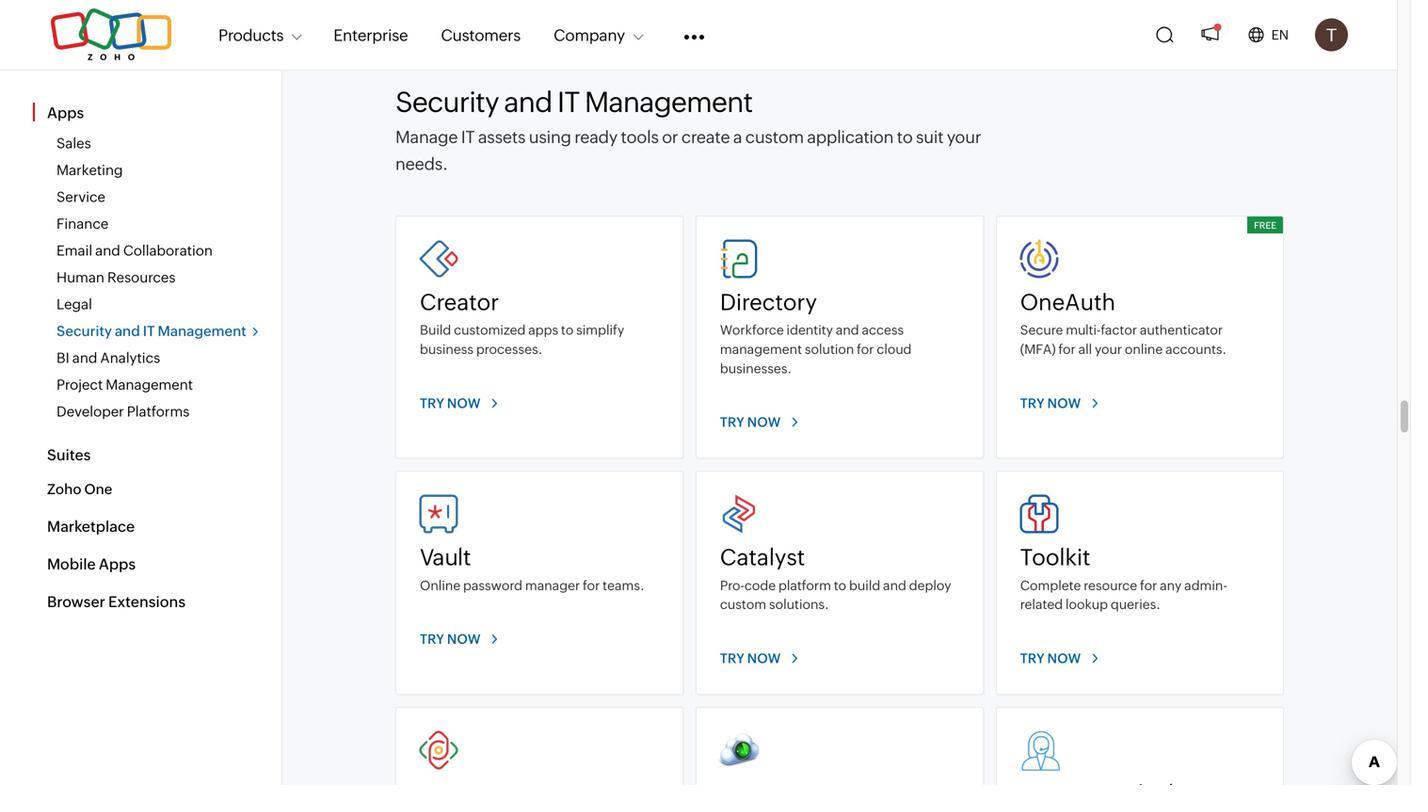 Task type: locate. For each thing, give the bounding box(es) containing it.
and for bi and analytics
[[72, 350, 97, 366]]

to inside catalyst pro-code platform to build and deploy custom solutions.
[[834, 578, 847, 593]]

your right suit
[[947, 127, 982, 147]]

and right build
[[883, 578, 907, 593]]

browser extensions
[[47, 593, 186, 611]]

for inside oneauth secure multi-factor authenticator (mfa) for all your online accounts.
[[1059, 342, 1076, 357]]

try for catalyst
[[720, 651, 745, 666]]

identity
[[787, 323, 833, 338]]

try now
[[420, 396, 481, 411], [1021, 396, 1082, 411], [720, 415, 781, 430], [420, 632, 481, 647], [720, 651, 781, 666], [1021, 651, 1082, 666]]

it
[[557, 86, 580, 118], [461, 127, 475, 147], [143, 323, 155, 340]]

1 vertical spatial your
[[1095, 342, 1123, 357]]

1 vertical spatial to
[[561, 323, 574, 338]]

or
[[662, 127, 678, 147]]

0 vertical spatial custom
[[746, 127, 804, 147]]

0 vertical spatial management
[[585, 86, 753, 118]]

management
[[720, 342, 802, 357]]

to left suit
[[897, 127, 913, 147]]

0 vertical spatial your
[[947, 127, 982, 147]]

for left 'teams.'
[[583, 578, 600, 593]]

developer
[[57, 404, 124, 420]]

0 horizontal spatial to
[[561, 323, 574, 338]]

2 vertical spatial to
[[834, 578, 847, 593]]

for down access
[[857, 342, 874, 357]]

try down online
[[420, 632, 445, 647]]

1 horizontal spatial security
[[396, 86, 499, 118]]

bi and analytics
[[57, 350, 160, 366]]

and up human resources
[[95, 243, 120, 259]]

for left any at the bottom right of the page
[[1140, 578, 1158, 593]]

all
[[1079, 342, 1093, 357]]

zoho
[[47, 481, 82, 498]]

deploy
[[910, 578, 952, 593]]

1 horizontal spatial to
[[834, 578, 847, 593]]

try now down online
[[420, 632, 481, 647]]

catalyst pro-code platform to build and deploy custom solutions.
[[720, 544, 952, 612]]

0 horizontal spatial your
[[947, 127, 982, 147]]

apps
[[47, 104, 84, 121], [99, 556, 136, 573]]

custom
[[746, 127, 804, 147], [720, 597, 767, 612]]

and up using
[[504, 86, 552, 118]]

security down legal
[[57, 323, 112, 340]]

access
[[862, 323, 904, 338]]

for left all
[[1059, 342, 1076, 357]]

catalyst
[[720, 544, 805, 571]]

now down online
[[447, 632, 481, 647]]

online
[[420, 578, 461, 593]]

and for security and it management
[[115, 323, 140, 340]]

to
[[897, 127, 913, 147], [561, 323, 574, 338], [834, 578, 847, 593]]

to inside creator build customized apps to simplify business processes.
[[561, 323, 574, 338]]

1 vertical spatial apps
[[99, 556, 136, 573]]

management up platforms
[[106, 377, 193, 393]]

for inside the vault online password manager for teams.
[[583, 578, 600, 593]]

2 horizontal spatial it
[[557, 86, 580, 118]]

1 vertical spatial it
[[461, 127, 475, 147]]

custom down pro-
[[720, 597, 767, 612]]

try down business
[[420, 396, 445, 411]]

to left build
[[834, 578, 847, 593]]

it up using
[[557, 86, 580, 118]]

2 vertical spatial it
[[143, 323, 155, 340]]

manage
[[396, 127, 458, 147]]

try down businesses.
[[720, 415, 745, 430]]

tools
[[621, 127, 659, 147]]

oneauth
[[1021, 289, 1116, 315]]

your
[[947, 127, 982, 147], [1095, 342, 1123, 357]]

directory workforce identity and access management solution for cloud businesses.
[[720, 289, 912, 376]]

try now down business
[[420, 396, 481, 411]]

0 horizontal spatial it
[[143, 323, 155, 340]]

workforce
[[720, 323, 784, 338]]

management for security and it management
[[158, 323, 247, 340]]

creator
[[420, 289, 499, 315]]

try now down solutions.
[[720, 651, 781, 666]]

it for security and it management manage it assets using ready tools or create a custom application to suit your needs.
[[557, 86, 580, 118]]

management up or
[[585, 86, 753, 118]]

it up analytics
[[143, 323, 155, 340]]

accounts.
[[1166, 342, 1227, 357]]

management inside security and it management manage it assets using ready tools or create a custom application to suit your needs.
[[585, 86, 753, 118]]

management
[[585, 86, 753, 118], [158, 323, 247, 340], [106, 377, 193, 393]]

try now down (mfa)
[[1021, 396, 1082, 411]]

custom right a at the right of page
[[746, 127, 804, 147]]

and up solution
[[836, 323, 860, 338]]

security inside security and it management manage it assets using ready tools or create a custom application to suit your needs.
[[396, 86, 499, 118]]

now for toolkit
[[1048, 651, 1082, 666]]

build
[[850, 578, 881, 593]]

and
[[504, 86, 552, 118], [95, 243, 120, 259], [836, 323, 860, 338], [115, 323, 140, 340], [72, 350, 97, 366], [883, 578, 907, 593]]

try now down related
[[1021, 651, 1082, 666]]

using
[[529, 127, 572, 147]]

0 horizontal spatial security
[[57, 323, 112, 340]]

businesses.
[[720, 361, 792, 376]]

and inside security and it management manage it assets using ready tools or create a custom application to suit your needs.
[[504, 86, 552, 118]]

try for vault
[[420, 632, 445, 647]]

now down lookup
[[1048, 651, 1082, 666]]

0 vertical spatial security
[[396, 86, 499, 118]]

solution
[[805, 342, 855, 357]]

try down related
[[1021, 651, 1045, 666]]

and up analytics
[[115, 323, 140, 340]]

try now down businesses.
[[720, 415, 781, 430]]

vault
[[420, 544, 471, 571]]

1 vertical spatial security
[[57, 323, 112, 340]]

custom inside catalyst pro-code platform to build and deploy custom solutions.
[[720, 597, 767, 612]]

now down solutions.
[[748, 651, 781, 666]]

1 vertical spatial management
[[158, 323, 247, 340]]

now
[[447, 396, 481, 411], [1048, 396, 1082, 411], [748, 415, 781, 430], [447, 632, 481, 647], [748, 651, 781, 666], [1048, 651, 1082, 666]]

legal
[[57, 296, 92, 313]]

collaboration
[[123, 243, 213, 259]]

2 horizontal spatial to
[[897, 127, 913, 147]]

try down pro-
[[720, 651, 745, 666]]

0 vertical spatial it
[[557, 86, 580, 118]]

management up analytics
[[158, 323, 247, 340]]

apps up browser extensions
[[99, 556, 136, 573]]

try now for directory
[[720, 415, 781, 430]]

0 horizontal spatial apps
[[47, 104, 84, 121]]

marketing
[[57, 162, 123, 178]]

security for security and it management manage it assets using ready tools or create a custom application to suit your needs.
[[396, 86, 499, 118]]

1 vertical spatial custom
[[720, 597, 767, 612]]

and right bi on the top left
[[72, 350, 97, 366]]

secure
[[1021, 323, 1064, 338]]

now down business
[[447, 396, 481, 411]]

for
[[857, 342, 874, 357], [1059, 342, 1076, 357], [583, 578, 600, 593], [1140, 578, 1158, 593]]

developer platforms
[[57, 404, 190, 420]]

security and it management manage it assets using ready tools or create a custom application to suit your needs.
[[396, 86, 982, 174]]

human
[[57, 269, 104, 286]]

project management
[[57, 377, 193, 393]]

en
[[1272, 27, 1289, 42]]

customers link
[[441, 14, 521, 55]]

now down businesses.
[[748, 415, 781, 430]]

1 horizontal spatial apps
[[99, 556, 136, 573]]

it left assets
[[461, 127, 475, 147]]

free
[[1255, 220, 1277, 231]]

security
[[396, 86, 499, 118], [57, 323, 112, 340]]

company
[[554, 26, 625, 44]]

and for security and it management manage it assets using ready tools or create a custom application to suit your needs.
[[504, 86, 552, 118]]

your down factor
[[1095, 342, 1123, 357]]

online
[[1125, 342, 1163, 357]]

apps up sales
[[47, 104, 84, 121]]

0 vertical spatial to
[[897, 127, 913, 147]]

try
[[420, 396, 445, 411], [1021, 396, 1045, 411], [720, 415, 745, 430], [420, 632, 445, 647], [720, 651, 745, 666], [1021, 651, 1045, 666]]

service
[[57, 189, 105, 205]]

a
[[734, 127, 742, 147]]

processes.
[[476, 342, 543, 357]]

assets
[[478, 127, 526, 147]]

directory
[[720, 289, 817, 315]]

1 horizontal spatial your
[[1095, 342, 1123, 357]]

products
[[218, 26, 284, 44]]

to right apps
[[561, 323, 574, 338]]

security up manage
[[396, 86, 499, 118]]



Task type: describe. For each thing, give the bounding box(es) containing it.
try now for vault
[[420, 632, 481, 647]]

human resources
[[57, 269, 176, 286]]

toolkit
[[1021, 544, 1091, 571]]

to inside security and it management manage it assets using ready tools or create a custom application to suit your needs.
[[897, 127, 913, 147]]

application
[[807, 127, 894, 147]]

customers
[[441, 26, 521, 44]]

it for security and it management
[[143, 323, 155, 340]]

solutions.
[[769, 597, 829, 612]]

apps
[[529, 323, 559, 338]]

vault online password manager for teams.
[[420, 544, 645, 593]]

now for catalyst
[[748, 651, 781, 666]]

any
[[1160, 578, 1182, 593]]

code
[[745, 578, 776, 593]]

queries.
[[1111, 597, 1161, 612]]

for inside the toolkit complete resource for any admin- related lookup queries.
[[1140, 578, 1158, 593]]

ready
[[575, 127, 618, 147]]

manager
[[525, 578, 580, 593]]

terry turtle image
[[1316, 18, 1349, 51]]

complete
[[1021, 578, 1082, 593]]

build
[[420, 323, 451, 338]]

zoho one
[[47, 481, 112, 498]]

teams.
[[603, 578, 645, 593]]

oneauth secure multi-factor authenticator (mfa) for all your online accounts.
[[1021, 289, 1227, 357]]

resources
[[107, 269, 176, 286]]

suit
[[916, 127, 944, 147]]

browser
[[47, 593, 105, 611]]

pro-
[[720, 578, 745, 593]]

1 horizontal spatial it
[[461, 127, 475, 147]]

admin-
[[1185, 578, 1228, 593]]

security and it management
[[57, 323, 247, 340]]

(mfa)
[[1021, 342, 1056, 357]]

to for catalyst
[[834, 578, 847, 593]]

mobile apps
[[47, 556, 136, 573]]

0 vertical spatial apps
[[47, 104, 84, 121]]

enterprise link
[[334, 14, 408, 55]]

email and collaboration
[[57, 243, 213, 259]]

simplify
[[577, 323, 625, 338]]

your inside oneauth secure multi-factor authenticator (mfa) for all your online accounts.
[[1095, 342, 1123, 357]]

now for creator
[[447, 396, 481, 411]]

email
[[57, 243, 92, 259]]

related
[[1021, 597, 1063, 612]]

needs.
[[396, 155, 448, 174]]

business
[[420, 342, 474, 357]]

for inside directory workforce identity and access management solution for cloud businesses.
[[857, 342, 874, 357]]

create
[[682, 127, 730, 147]]

now down all
[[1048, 396, 1082, 411]]

sales
[[57, 135, 91, 152]]

analytics
[[100, 350, 160, 366]]

now for directory
[[748, 415, 781, 430]]

multi-
[[1066, 323, 1101, 338]]

try for toolkit
[[1021, 651, 1045, 666]]

finance
[[57, 216, 109, 232]]

toolkit complete resource for any admin- related lookup queries.
[[1021, 544, 1228, 612]]

platform
[[779, 578, 832, 593]]

try now for catalyst
[[720, 651, 781, 666]]

2 vertical spatial management
[[106, 377, 193, 393]]

extensions
[[108, 593, 186, 611]]

try for directory
[[720, 415, 745, 430]]

bi
[[57, 350, 69, 366]]

lookup
[[1066, 597, 1108, 612]]

try down (mfa)
[[1021, 396, 1045, 411]]

try for creator
[[420, 396, 445, 411]]

customized
[[454, 323, 526, 338]]

and for email and collaboration
[[95, 243, 120, 259]]

and inside catalyst pro-code platform to build and deploy custom solutions.
[[883, 578, 907, 593]]

try now for creator
[[420, 396, 481, 411]]

password
[[463, 578, 523, 593]]

to for creator
[[561, 323, 574, 338]]

platforms
[[127, 404, 190, 420]]

marketplace
[[47, 518, 135, 535]]

one
[[84, 481, 112, 498]]

and inside directory workforce identity and access management solution for cloud businesses.
[[836, 323, 860, 338]]

enterprise
[[334, 26, 408, 44]]

suites
[[47, 446, 91, 464]]

creator build customized apps to simplify business processes.
[[420, 289, 625, 357]]

security for security and it management
[[57, 323, 112, 340]]

custom inside security and it management manage it assets using ready tools or create a custom application to suit your needs.
[[746, 127, 804, 147]]

factor
[[1101, 323, 1138, 338]]

project
[[57, 377, 103, 393]]

authenticator
[[1140, 323, 1224, 338]]

management for security and it management manage it assets using ready tools or create a custom application to suit your needs.
[[585, 86, 753, 118]]

your inside security and it management manage it assets using ready tools or create a custom application to suit your needs.
[[947, 127, 982, 147]]

try now for toolkit
[[1021, 651, 1082, 666]]

mobile
[[47, 556, 96, 573]]

resource
[[1084, 578, 1138, 593]]

now for vault
[[447, 632, 481, 647]]

cloud
[[877, 342, 912, 357]]



Task type: vqa. For each thing, say whether or not it's contained in the screenshot.
on to the middle
no



